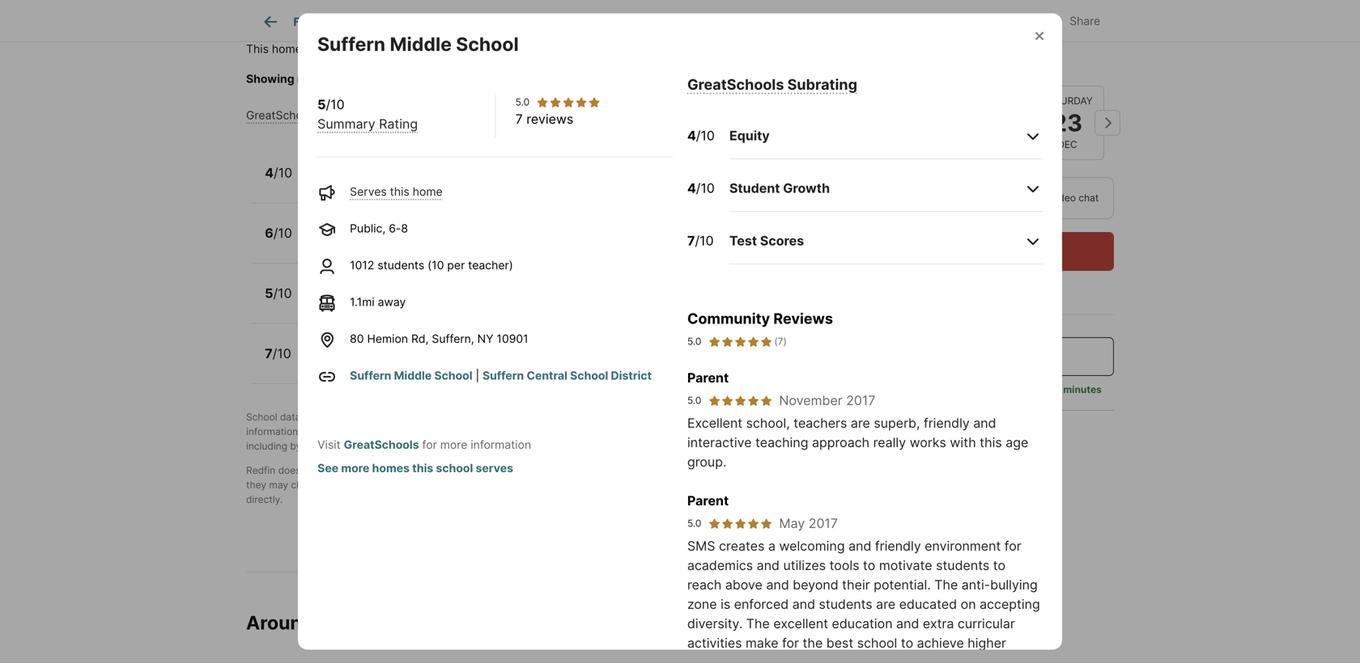Task type: vqa. For each thing, say whether or not it's contained in the screenshot.
per
yes



Task type: locate. For each thing, give the bounding box(es) containing it.
/10 down nearby
[[326, 97, 345, 112]]

greatschools up teaching
[[755, 412, 817, 423]]

school service boundaries are intended to be used as a reference only; they may change and are not
[[246, 465, 826, 491]]

more right the see
[[341, 462, 369, 476]]

school inside the suffern middle school element
[[456, 33, 519, 55]]

1 vertical spatial students
[[936, 558, 989, 574]]

to inside school service boundaries are intended to be used as a reference only; they may change and are not
[[684, 465, 694, 477]]

information down the own
[[471, 438, 531, 452]]

for up see more homes this school serves
[[422, 438, 437, 452]]

offer
[[998, 426, 1029, 442]]

extra
[[923, 616, 954, 632]]

serves up public, 6-8 at the top left
[[350, 185, 387, 199]]

1 vertical spatial suffern central school district link
[[482, 369, 652, 383]]

a left first on the bottom left of the page
[[368, 426, 374, 438]]

visit greatschools for more information
[[317, 438, 531, 452]]

1 vertical spatial or
[[361, 465, 371, 477]]

0 vertical spatial nearby
[[380, 176, 419, 189]]

is inside sms creates a welcoming and friendly environment for academics and utilizes tools to motivate students to reach above and beyond their potential. the anti-bullying zone is enforced and students are educated on accepting diversity. the excellent education and extra curricular activities make for the best school to achieve higher education!
[[721, 597, 730, 613]]

1 vertical spatial parent
[[687, 493, 729, 509]]

1 vertical spatial not
[[365, 480, 380, 491]]

to inside guaranteed to be accurate. to verify school enrollment eligibility, contact the school district directly.
[[438, 480, 447, 491]]

1 vertical spatial district
[[770, 480, 802, 491]]

school
[[456, 33, 519, 55], [460, 42, 499, 56], [420, 218, 463, 234], [437, 339, 481, 355], [434, 369, 472, 383], [570, 369, 608, 383], [246, 412, 277, 423], [500, 465, 531, 477]]

redfin up investigation
[[552, 412, 582, 423]]

district inside the suffern middle school dialog
[[611, 369, 652, 383]]

1 parent from the top
[[687, 370, 729, 386]]

7 /10 inside the suffern middle school dialog
[[687, 233, 714, 249]]

is for provided
[[303, 412, 311, 423]]

nearby
[[297, 72, 336, 86]]

test scores button
[[729, 218, 1043, 265]]

to
[[606, 72, 617, 86], [590, 426, 599, 438], [684, 465, 694, 477], [438, 480, 447, 491], [863, 558, 875, 574], [993, 558, 1005, 574], [901, 636, 913, 652]]

zone
[[687, 597, 717, 613]]

montebello
[[310, 218, 382, 234]]

be up contact
[[696, 465, 708, 477]]

1 vertical spatial serves
[[381, 296, 418, 310]]

1.1mi left 'away' on the left of the page
[[350, 295, 375, 309]]

0 horizontal spatial their
[[483, 426, 504, 438]]

is for within
[[305, 42, 314, 56]]

7 /10 left 'test'
[[687, 233, 714, 249]]

8 left 'away' on the left of the page
[[361, 296, 368, 310]]

/10 inside 5 /10 summary rating
[[326, 97, 345, 112]]

own
[[507, 426, 526, 438]]

option
[[861, 177, 979, 219]]

by inside first step, and conduct their own investigation to determine their desired schools or school districts, including by contacting and visiting the schools themselves.
[[290, 441, 301, 453]]

8 inside the suffern middle school dialog
[[401, 222, 408, 235]]

age
[[1006, 435, 1028, 451]]

5.0
[[515, 96, 529, 108], [687, 336, 701, 348], [687, 395, 701, 407], [687, 518, 701, 530]]

all
[[642, 72, 654, 86]]

eligibility,
[[637, 480, 679, 491]]

rating 5.0 out of 5 element down community
[[708, 335, 773, 349]]

redfin up they
[[246, 465, 275, 477]]

2 horizontal spatial schools
[[712, 426, 747, 438]]

1 vertical spatial the
[[746, 616, 770, 632]]

0 horizontal spatial 2017
[[809, 516, 838, 532]]

1.1mi inside montebello road school public, k-5 • nearby school • 1.1mi
[[470, 236, 495, 250]]

1 vertical spatial 8
[[361, 296, 368, 310]]

• up per
[[460, 236, 467, 250]]

7 down the 5 /10
[[265, 346, 273, 362]]

home
[[272, 42, 302, 56], [413, 185, 443, 199], [444, 296, 474, 310], [449, 357, 479, 370], [357, 612, 408, 635]]

0 vertical spatial 7
[[515, 111, 523, 127]]

creates
[[719, 539, 765, 554]]

2 nearby from the top
[[380, 236, 419, 250]]

5 /10
[[265, 286, 292, 301]]

the right within
[[352, 42, 370, 56]]

0 horizontal spatial by
[[290, 441, 301, 453]]

the inside guaranteed to be accurate. to verify school enrollment eligibility, contact the school district directly.
[[720, 480, 735, 491]]

1 horizontal spatial 7 /10
[[687, 233, 714, 249]]

public, for public, 6-8
[[350, 222, 386, 235]]

not inside school service boundaries are intended to be used as a reference only; they may change and are not
[[365, 480, 380, 491]]

,
[[432, 412, 435, 423]]

this
[[744, 72, 763, 86], [390, 185, 409, 199], [421, 296, 441, 310], [426, 357, 446, 370], [980, 435, 1002, 451], [412, 462, 433, 476], [423, 465, 440, 477], [318, 612, 352, 635]]

1 vertical spatial friendly
[[875, 539, 921, 554]]

0 vertical spatial 2017
[[846, 393, 875, 409]]

may
[[779, 516, 805, 532]]

friendly inside sms creates a welcoming and friendly environment for academics and utilizes tools to motivate students to reach above and beyond their potential. the anti-bullying zone is enforced and students are educated on accepting diversity. the excellent education and extra curricular activities make for the best school to achieve higher education!
[[875, 539, 921, 554]]

6 /10
[[265, 225, 292, 241]]

by right provided
[[357, 412, 368, 423]]

0 horizontal spatial district
[[520, 72, 557, 86]]

are inside sms creates a welcoming and friendly environment for academics and utilizes tools to motivate students to reach above and beyond their potential. the anti-bullying zone is enforced and students are educated on accepting diversity. the excellent education and extra curricular activities make for the best school to achieve higher education!
[[876, 597, 895, 613]]

rating 5.0 out of 5 element up creates
[[708, 518, 773, 531]]

1 horizontal spatial central
[[527, 369, 567, 383]]

friendly inside excellent school, teachers are superb, friendly and interactive teaching approach really works with this age group.
[[924, 416, 970, 431]]

1 vertical spatial by
[[290, 441, 301, 453]]

district up recommends at bottom left
[[611, 369, 652, 383]]

this home is within the suffern central school district
[[246, 42, 542, 56]]

the
[[934, 578, 958, 593], [746, 616, 770, 632]]

0 horizontal spatial or
[[361, 465, 371, 477]]

serves this home link
[[350, 185, 443, 199]]

friendly up the motivate
[[875, 539, 921, 554]]

None button
[[870, 85, 944, 161], [950, 86, 1024, 160], [1031, 86, 1104, 160], [870, 85, 944, 161], [950, 86, 1024, 160], [1031, 86, 1104, 160]]

schools right all
[[657, 72, 698, 86]]

serves inside the suffern senior high school public, 9-12 • serves this home • 2.2mi
[[386, 357, 423, 370]]

equity
[[729, 128, 770, 144]]

1 vertical spatial be
[[450, 480, 462, 491]]

1 vertical spatial 6-
[[349, 296, 361, 310]]

suffern up schools.
[[317, 33, 385, 55]]

1 vertical spatial for
[[1004, 539, 1021, 554]]

2 horizontal spatial 7
[[687, 233, 695, 249]]

1 horizontal spatial 8
[[401, 222, 408, 235]]

public, left 9-
[[310, 357, 346, 370]]

1012 students (10 per teacher)
[[350, 259, 513, 272]]

group.
[[687, 454, 726, 470]]

information up including
[[246, 426, 298, 438]]

5 tab from the left
[[728, 2, 798, 41]]

first
[[377, 426, 395, 438]]

public, inside the suffern middle school dialog
[[350, 222, 386, 235]]

1 horizontal spatial schools
[[657, 72, 698, 86]]

best
[[826, 636, 853, 652]]

school up (10
[[422, 236, 457, 250]]

0 horizontal spatial as
[[355, 426, 366, 438]]

as right ratings
[[355, 426, 366, 438]]

tour via video chat list box
[[861, 177, 1114, 219]]

middle up please
[[390, 33, 452, 55]]

this inside the suffern senior high school public, 9-12 • serves this home • 2.2mi
[[426, 357, 446, 370]]

showing
[[246, 72, 294, 86]]

10901
[[497, 332, 528, 346]]

1 vertical spatial district
[[611, 369, 652, 383]]

0 vertical spatial be
[[696, 465, 708, 477]]

intended
[[641, 465, 682, 477]]

are
[[851, 416, 870, 431], [624, 465, 638, 477], [348, 480, 362, 491], [876, 597, 895, 613]]

0 horizontal spatial friendly
[[875, 539, 921, 554]]

please
[[387, 72, 423, 86]]

public, 6-8 • serves this home • 1.1mi
[[310, 296, 511, 310]]

2 horizontal spatial their
[[842, 578, 870, 593]]

greatschools up 'step,'
[[371, 412, 432, 423]]

1 vertical spatial 7
[[687, 233, 695, 249]]

• up public, 6-8 at the top left
[[370, 176, 377, 189]]

1 vertical spatial central
[[527, 369, 567, 383]]

0 vertical spatial suffern central school district link
[[373, 42, 542, 56]]

the down 'step,'
[[411, 441, 426, 453]]

7 left reviews
[[515, 111, 523, 127]]

friendly up with at the bottom right
[[924, 416, 970, 431]]

4 up 6
[[265, 165, 274, 181]]

suffern central school district link up investigation
[[482, 369, 652, 383]]

1 vertical spatial 7 /10
[[265, 346, 291, 362]]

to up bullying
[[993, 558, 1005, 574]]

1 nearby from the top
[[380, 176, 419, 189]]

the down used
[[720, 480, 735, 491]]

visit
[[317, 438, 341, 452]]

a left reference
[[749, 465, 755, 477]]

5 inside 5 /10 summary rating
[[317, 97, 326, 112]]

an
[[980, 426, 996, 442]]

students up education
[[819, 597, 872, 613]]

0 horizontal spatial be
[[450, 480, 462, 491]]

4 /10 for student growth
[[687, 180, 715, 196]]

1 vertical spatial redfin
[[246, 465, 275, 477]]

public, up montebello
[[310, 176, 346, 189]]

2 horizontal spatial for
[[1004, 539, 1021, 554]]

rating 5.0 out of 5 element up reviews
[[536, 96, 601, 109]]

central up check
[[417, 42, 458, 56]]

district
[[501, 42, 542, 56], [611, 369, 652, 383]]

accurate.
[[464, 480, 507, 491]]

reach
[[687, 578, 722, 593]]

1 vertical spatial as
[[736, 465, 747, 477]]

redfin inside , a nonprofit organization. redfin recommends buyers and renters use greatschools information and ratings as a
[[552, 412, 582, 423]]

6- inside the suffern middle school dialog
[[389, 222, 401, 235]]

school left "districts,"
[[762, 426, 792, 438]]

by
[[357, 412, 368, 423], [290, 441, 301, 453]]

excellent
[[773, 616, 828, 632]]

8 down serves this home link
[[401, 222, 408, 235]]

information
[[246, 426, 298, 438], [471, 438, 531, 452]]

0 vertical spatial serves
[[350, 185, 387, 199]]

1 horizontal spatial 6-
[[389, 222, 401, 235]]

you'll hear from a local agent in
[[873, 384, 1016, 396]]

|
[[476, 369, 479, 383]]

2 parent from the top
[[687, 493, 729, 509]]

0 vertical spatial redfin
[[552, 412, 582, 423]]

5.0 up the sms
[[687, 518, 701, 530]]

k- inside montebello road school public, k-5 • nearby school • 1.1mi
[[349, 236, 360, 250]]

reviews
[[526, 111, 573, 127]]

1 horizontal spatial the
[[934, 578, 958, 593]]

k- down montebello
[[349, 236, 360, 250]]

0 horizontal spatial not
[[303, 465, 318, 477]]

suffern middle school
[[317, 33, 519, 55]]

public, inside the suffern senior high school public, 9-12 • serves this home • 2.2mi
[[310, 357, 346, 370]]

•
[[370, 176, 377, 189], [460, 176, 467, 189], [370, 236, 377, 250], [460, 236, 467, 250], [371, 296, 378, 310], [477, 296, 483, 310], [377, 357, 383, 370], [482, 357, 488, 370]]

approach
[[812, 435, 870, 451]]

school inside montebello road school public, k-5 • nearby school • 1.1mi
[[422, 236, 457, 250]]

above
[[725, 578, 763, 593]]

0 vertical spatial middle
[[390, 33, 452, 55]]

or
[[750, 426, 759, 438], [361, 465, 371, 477]]

1 horizontal spatial their
[[651, 426, 672, 438]]

0 vertical spatial or
[[750, 426, 759, 438]]

make
[[746, 636, 778, 652]]

central inside the suffern middle school dialog
[[527, 369, 567, 383]]

schedule tour
[[943, 244, 1031, 259]]

0 horizontal spatial 7
[[265, 346, 273, 362]]

nearby up road
[[380, 176, 419, 189]]

public,
[[310, 176, 346, 189], [350, 222, 386, 235], [310, 236, 346, 250], [310, 296, 346, 310], [310, 357, 346, 370]]

0 horizontal spatial 6-
[[349, 296, 361, 310]]

school inside montebello road school public, k-5 • nearby school • 1.1mi
[[420, 218, 463, 234]]

4 tab from the left
[[654, 2, 728, 41]]

8 for public, 6-8 • serves this home • 1.1mi
[[361, 296, 368, 310]]

potential.
[[874, 578, 931, 593]]

public, for public, k-5 • nearby school • 0.2mi
[[310, 176, 346, 189]]

change
[[291, 480, 325, 491]]

district down feed tab list
[[501, 42, 542, 56]]

12
[[361, 357, 373, 370]]

1 vertical spatial k-
[[349, 236, 360, 250]]

0 horizontal spatial central
[[417, 42, 458, 56]]

as inside school service boundaries are intended to be used as a reference only; they may change and are not
[[736, 465, 747, 477]]

and up desired
[[681, 412, 698, 423]]

0 vertical spatial schools
[[657, 72, 698, 86]]

0 horizontal spatial 8
[[361, 296, 368, 310]]

5 up montebello
[[360, 176, 367, 189]]

to left achieve on the bottom right of page
[[901, 636, 913, 652]]

next image
[[1094, 110, 1120, 136]]

0 vertical spatial friendly
[[924, 416, 970, 431]]

school left 0.2mi
[[422, 176, 457, 189]]

does
[[278, 465, 301, 477]]

tab up website
[[531, 2, 654, 41]]

rating 5.0 out of 5 element
[[536, 96, 601, 109], [708, 335, 773, 349], [708, 395, 773, 408], [708, 518, 773, 531]]

0 vertical spatial parent
[[687, 370, 729, 386]]

suffern middle school element
[[317, 13, 538, 56]]

0 vertical spatial as
[[355, 426, 366, 438]]

1 vertical spatial 2017
[[809, 516, 838, 532]]

0 vertical spatial more
[[440, 438, 467, 452]]

district up 7 reviews
[[520, 72, 557, 86]]

suffern up 9-
[[310, 339, 358, 355]]

0 vertical spatial 6-
[[389, 222, 401, 235]]

welcoming
[[779, 539, 845, 554]]

education!
[[687, 655, 752, 664]]

serves up hemion
[[381, 296, 418, 310]]

1.1mi up the teacher)
[[470, 236, 495, 250]]

their inside sms creates a welcoming and friendly environment for academics and utilizes tools to motivate students to reach above and beyond their potential. the anti-bullying zone is enforced and students are educated on accepting diversity. the excellent education and extra curricular activities make for the best school to achieve higher education!
[[842, 578, 870, 593]]

suffern,
[[432, 332, 474, 346]]

/10 left equity
[[696, 128, 715, 144]]

1 vertical spatial is
[[303, 412, 311, 423]]

friendly
[[924, 416, 970, 431], [875, 539, 921, 554]]

serves down high
[[386, 357, 423, 370]]

2 k- from the top
[[349, 236, 360, 250]]

be down information.
[[450, 480, 462, 491]]

middle down high
[[394, 369, 432, 383]]

0 horizontal spatial district
[[501, 42, 542, 56]]

8
[[401, 222, 408, 235], [361, 296, 368, 310]]

suffern right | at the left
[[482, 369, 524, 383]]

and up visit
[[301, 426, 318, 438]]

1 horizontal spatial for
[[782, 636, 799, 652]]

1.1mi away
[[350, 295, 406, 309]]

for down excellent
[[782, 636, 799, 652]]

for up bullying
[[1004, 539, 1021, 554]]

1 horizontal spatial friendly
[[924, 416, 970, 431]]

from
[[923, 384, 944, 396]]

0 horizontal spatial information
[[246, 426, 298, 438]]

schools down conduct
[[429, 441, 464, 453]]

8 for public, 6-8
[[401, 222, 408, 235]]

0 vertical spatial not
[[303, 465, 318, 477]]

public, left 1.1mi away
[[310, 296, 346, 310]]

school down education
[[857, 636, 897, 652]]

serves
[[350, 185, 387, 199], [381, 296, 418, 310], [386, 357, 423, 370]]

november 2017
[[779, 393, 875, 409]]

• down public, 6-8 at the top left
[[370, 236, 377, 250]]

parent
[[687, 370, 729, 386], [687, 493, 729, 509]]

1 horizontal spatial district
[[770, 480, 802, 491]]

directly.
[[246, 494, 283, 506]]

first step, and conduct their own investigation to determine their desired schools or school districts, including by contacting and visiting the schools themselves.
[[246, 426, 834, 453]]

public, 6-8
[[350, 222, 408, 235]]

is left within
[[305, 42, 314, 56]]

suffern inside the suffern senior high school public, 9-12 • serves this home • 2.2mi
[[310, 339, 358, 355]]

5.0 down showing nearby schools. please check the school district website to see all schools serving this home.
[[515, 96, 529, 108]]

1 vertical spatial middle
[[394, 369, 432, 383]]

1 horizontal spatial students
[[819, 597, 872, 613]]

and inside school service boundaries are intended to be used as a reference only; they may change and are not
[[328, 480, 345, 491]]

6-
[[389, 222, 401, 235], [349, 296, 361, 310]]

school inside first step, and conduct their own investigation to determine their desired schools or school districts, including by contacting and visiting the schools themselves.
[[762, 426, 792, 438]]

1 tab from the left
[[335, 2, 416, 41]]

7 /10 down the 5 /10
[[265, 346, 291, 362]]

0 vertical spatial 8
[[401, 222, 408, 235]]

1 horizontal spatial as
[[736, 465, 747, 477]]

suffern for suffern middle school
[[317, 33, 385, 55]]

are down endorse
[[348, 480, 362, 491]]

1 horizontal spatial district
[[611, 369, 652, 383]]

• right | at the left
[[482, 357, 488, 370]]

, a nonprofit organization. redfin recommends buyers and renters use greatschools information and ratings as a
[[246, 412, 817, 438]]

to down recommends at bottom left
[[590, 426, 599, 438]]

and down ,
[[423, 426, 440, 438]]

homes
[[372, 462, 410, 476]]

and up enforced
[[766, 578, 789, 593]]

0 horizontal spatial schools
[[429, 441, 464, 453]]

share button
[[1033, 4, 1114, 37]]

0 vertical spatial k-
[[349, 176, 360, 189]]

and down endorse
[[328, 480, 345, 491]]

1 horizontal spatial be
[[696, 465, 708, 477]]

2 vertical spatial schools
[[429, 441, 464, 453]]

greatschools down first on the bottom left of the page
[[344, 438, 419, 452]]

0 vertical spatial 7 /10
[[687, 233, 714, 249]]

6- for public, 6-8
[[389, 222, 401, 235]]

and up above
[[757, 558, 780, 574]]

0 horizontal spatial more
[[341, 462, 369, 476]]

tab up the this home is within the suffern central school district
[[335, 2, 416, 41]]

boundaries
[[570, 465, 621, 477]]

23
[[1052, 109, 1082, 137]]

1 horizontal spatial 2017
[[846, 393, 875, 409]]

teachers
[[794, 416, 847, 431]]

tab
[[335, 2, 416, 41], [416, 2, 531, 41], [531, 2, 654, 41], [654, 2, 728, 41], [728, 2, 798, 41]]

0 vertical spatial for
[[422, 438, 437, 452]]

1 horizontal spatial 7
[[515, 111, 523, 127]]

0 vertical spatial students
[[378, 259, 424, 272]]

a inside school service boundaries are intended to be used as a reference only; they may change and are not
[[749, 465, 755, 477]]

1 horizontal spatial redfin
[[552, 412, 582, 423]]

information inside , a nonprofit organization. redfin recommends buyers and renters use greatschools information and ratings as a
[[246, 426, 298, 438]]

share
[[1070, 14, 1100, 28]]

schedule
[[943, 244, 1002, 259]]

1 horizontal spatial not
[[365, 480, 380, 491]]

0.2mi
[[470, 176, 499, 189]]

1 vertical spatial nearby
[[380, 236, 419, 250]]

2017 up welcoming
[[809, 516, 838, 532]]

website
[[561, 72, 603, 86]]



Task type: describe. For each thing, give the bounding box(es) containing it.
greatschools summary rating
[[246, 108, 409, 122]]

you'll
[[873, 384, 897, 396]]

home.
[[767, 72, 800, 86]]

school right check
[[482, 72, 517, 86]]

5.0 for november
[[687, 395, 701, 407]]

education
[[832, 616, 893, 632]]

friendly for to
[[875, 539, 921, 554]]

greatschools link
[[344, 438, 419, 452]]

saturday 23 dec
[[1042, 95, 1093, 151]]

rating 5.0 out of 5 element for november 2017
[[708, 395, 773, 408]]

/10 left student
[[696, 180, 715, 196]]

academics
[[687, 558, 753, 574]]

school up accurate. at left bottom
[[436, 462, 473, 476]]

tools
[[829, 558, 859, 574]]

summary rating link
[[317, 116, 418, 132]]

0 vertical spatial district
[[520, 72, 557, 86]]

start an offer link
[[945, 426, 1029, 442]]

3 tab from the left
[[531, 2, 654, 41]]

chat
[[1079, 192, 1099, 204]]

scores
[[760, 233, 804, 249]]

7 reviews
[[515, 111, 573, 127]]

4 /10 up 6 /10
[[265, 165, 292, 181]]

and up excellent
[[792, 597, 815, 613]]

0 vertical spatial the
[[934, 578, 958, 593]]

community reviews
[[687, 310, 833, 328]]

a inside sms creates a welcoming and friendly environment for academics and utilizes tools to motivate students to reach above and beyond their potential. the anti-bullying zone is enforced and students are educated on accepting diversity. the excellent education and extra curricular activities make for the best school to achieve higher education!
[[768, 539, 776, 554]]

are up enrollment
[[624, 465, 638, 477]]

80 hemion rd, suffern, ny 10901
[[350, 332, 528, 346]]

guarantee
[[374, 465, 420, 477]]

greatschools down showing
[[246, 108, 318, 122]]

1 vertical spatial more
[[341, 462, 369, 476]]

or inside first step, and conduct their own investigation to determine their desired schools or school districts, including by contacting and visiting the schools themselves.
[[750, 426, 759, 438]]

0 vertical spatial district
[[501, 42, 542, 56]]

home inside the suffern middle school dialog
[[413, 185, 443, 199]]

are inside excellent school, teachers are superb, friendly and interactive teaching approach really works with this age group.
[[851, 416, 870, 431]]

serves
[[476, 462, 513, 476]]

community
[[687, 310, 770, 328]]

home inside the suffern senior high school public, 9-12 • serves this home • 2.2mi
[[449, 357, 479, 370]]

/10 up the 5 /10
[[273, 225, 292, 241]]

2 horizontal spatial students
[[936, 558, 989, 574]]

saturday
[[1042, 95, 1093, 107]]

and up tools
[[848, 539, 871, 554]]

parent for excellent
[[687, 370, 729, 386]]

/10 left 'test'
[[695, 233, 714, 249]]

district inside guaranteed to be accurate. to verify school enrollment eligibility, contact the school district directly.
[[770, 480, 802, 491]]

contacting
[[304, 441, 353, 453]]

the inside first step, and conduct their own investigation to determine their desired schools or school districts, including by contacting and visiting the schools themselves.
[[411, 441, 426, 453]]

a right ,
[[438, 412, 443, 423]]

5.0 down community
[[687, 336, 701, 348]]

2017 for may 2017
[[809, 516, 838, 532]]

5.0 for 7
[[515, 96, 529, 108]]

0 horizontal spatial the
[[746, 616, 770, 632]]

reference
[[757, 465, 801, 477]]

the inside sms creates a welcoming and friendly environment for academics and utilizes tools to motivate students to reach above and beyond their potential. the anti-bullying zone is enforced and students are educated on accepting diversity. the excellent education and extra curricular activities make for the best school to achieve higher education!
[[803, 636, 823, 652]]

around
[[246, 612, 314, 635]]

student growth button
[[729, 166, 1043, 212]]

1 horizontal spatial by
[[357, 412, 368, 423]]

step,
[[397, 426, 420, 438]]

may 2017
[[779, 516, 838, 532]]

greatschools up equity
[[687, 76, 784, 93]]

school down reference
[[737, 480, 768, 491]]

districts,
[[795, 426, 834, 438]]

reviews
[[773, 310, 833, 328]]

rating inside 5 /10 summary rating
[[379, 116, 418, 132]]

to inside first step, and conduct their own investigation to determine their desired schools or school districts, including by contacting and visiting the schools themselves.
[[590, 426, 599, 438]]

• up hemion
[[371, 296, 378, 310]]

nearby inside montebello road school public, k-5 • nearby school • 1.1mi
[[380, 236, 419, 250]]

summary inside 5 /10 summary rating
[[317, 116, 375, 132]]

4 for equity
[[687, 128, 696, 144]]

renters
[[701, 412, 733, 423]]

greatschools summary rating link
[[246, 108, 409, 122]]

dec
[[1057, 139, 1077, 151]]

the right check
[[461, 72, 479, 86]]

school inside the suffern senior high school public, 9-12 • serves this home • 2.2mi
[[437, 339, 481, 355]]

excellent
[[687, 416, 742, 431]]

greatschools subrating
[[687, 76, 857, 93]]

be inside school service boundaries are intended to be used as a reference only; they may change and are not
[[696, 465, 708, 477]]

away
[[378, 295, 406, 309]]

suffern senior high school public, 9-12 • serves this home • 2.2mi
[[310, 339, 521, 370]]

beyond
[[793, 578, 838, 593]]

/10 up 6 /10
[[274, 165, 292, 181]]

• right 12
[[377, 357, 383, 370]]

feed
[[293, 15, 320, 29]]

tour via video chat
[[1011, 192, 1099, 204]]

conduct
[[443, 426, 480, 438]]

rd,
[[411, 332, 429, 346]]

(7)
[[774, 336, 787, 348]]

really
[[873, 435, 906, 451]]

bullying
[[990, 578, 1038, 593]]

5 inside montebello road school public, k-5 • nearby school • 1.1mi
[[360, 236, 367, 250]]

accepting
[[980, 597, 1040, 613]]

information.
[[442, 465, 497, 477]]

as inside , a nonprofit organization. redfin recommends buyers and renters use greatschools information and ratings as a
[[355, 426, 366, 438]]

rating 5.0 out of 5 element for 7 reviews
[[536, 96, 601, 109]]

use
[[736, 412, 752, 423]]

to left see at the left top of the page
[[606, 72, 617, 86]]

november
[[779, 393, 842, 409]]

ny
[[477, 332, 493, 346]]

enrollment
[[585, 480, 634, 491]]

and up the redfin does not endorse or guarantee this information.
[[356, 441, 373, 453]]

school down service
[[552, 480, 583, 491]]

5.0 for may
[[687, 518, 701, 530]]

be inside guaranteed to be accurate. to verify school enrollment eligibility, contact the school district directly.
[[450, 480, 462, 491]]

teacher)
[[468, 259, 513, 272]]

1 vertical spatial schools
[[712, 426, 747, 438]]

test
[[729, 233, 757, 249]]

suffern for suffern middle school | suffern central school district
[[350, 369, 391, 383]]

greatschools inside , a nonprofit organization. redfin recommends buyers and renters use greatschools information and ratings as a
[[755, 412, 817, 423]]

local
[[955, 384, 976, 396]]

and down educated
[[896, 616, 919, 632]]

2 vertical spatial students
[[819, 597, 872, 613]]

montebello road school public, k-5 • nearby school • 1.1mi
[[310, 218, 495, 250]]

student growth
[[729, 180, 830, 196]]

0 horizontal spatial 7 /10
[[265, 346, 291, 362]]

/10 down 6 /10
[[273, 286, 292, 301]]

higher
[[968, 636, 1006, 652]]

including
[[246, 441, 287, 453]]

2 tab from the left
[[416, 2, 531, 41]]

5 down 6
[[265, 286, 273, 301]]

around this home
[[246, 612, 408, 635]]

tour
[[1005, 244, 1031, 259]]

rating 5.0 out of 5 element for may 2017
[[708, 518, 773, 531]]

sms creates a welcoming and friendly environment for academics and utilizes tools to motivate students to reach above and beyond their potential. the anti-bullying zone is enforced and students are educated on accepting diversity. the excellent education and extra curricular activities make for the best school to achieve higher education!
[[687, 539, 1040, 664]]

0 vertical spatial central
[[417, 42, 458, 56]]

information inside the suffern middle school dialog
[[471, 438, 531, 452]]

1 horizontal spatial more
[[440, 438, 467, 452]]

middle for suffern middle school | suffern central school district
[[394, 369, 432, 383]]

public, inside montebello road school public, k-5 • nearby school • 1.1mi
[[310, 236, 346, 250]]

middle for suffern middle school
[[390, 33, 452, 55]]

6- for public, 6-8 • serves this home • 1.1mi
[[349, 296, 361, 310]]

to right tools
[[863, 558, 875, 574]]

4 /10 for equity
[[687, 128, 715, 144]]

2 vertical spatial for
[[782, 636, 799, 652]]

school inside school service boundaries are intended to be used as a reference only; they may change and are not
[[500, 465, 531, 477]]

• up ny
[[477, 296, 483, 310]]

serves inside the suffern middle school dialog
[[350, 185, 387, 199]]

public, for public, 6-8 • serves this home • 1.1mi
[[310, 296, 346, 310]]

on
[[961, 597, 976, 613]]

via
[[1035, 192, 1048, 204]]

1 k- from the top
[[349, 176, 360, 189]]

friendly for with
[[924, 416, 970, 431]]

start
[[945, 426, 977, 442]]

nonprofit
[[446, 412, 488, 423]]

school inside sms creates a welcoming and friendly environment for academics and utilizes tools to motivate students to reach above and beyond their potential. the anti-bullying zone is enforced and students are educated on accepting diversity. the excellent education and extra curricular activities make for the best school to achieve higher education!
[[857, 636, 897, 652]]

0 horizontal spatial students
[[378, 259, 424, 272]]

4 for student growth
[[687, 180, 696, 196]]

/10 down the 5 /10
[[273, 346, 291, 362]]

anti-
[[962, 578, 990, 593]]

feed tab list
[[246, 0, 811, 41]]

data
[[280, 412, 301, 423]]

determine
[[602, 426, 648, 438]]

parent for sms
[[687, 493, 729, 509]]

0 horizontal spatial redfin
[[246, 465, 275, 477]]

and inside excellent school, teachers are superb, friendly and interactive teaching approach really works with this age group.
[[973, 416, 996, 431]]

suffern middle school dialog
[[298, 13, 1062, 664]]

this inside excellent school, teachers are superb, friendly and interactive teaching approach really works with this age group.
[[980, 435, 1002, 451]]

superb,
[[874, 416, 920, 431]]

curricular
[[958, 616, 1015, 632]]

verify
[[524, 480, 550, 491]]

service
[[534, 465, 567, 477]]

used
[[711, 465, 733, 477]]

see more homes this school serves link
[[317, 462, 513, 476]]

• left 0.2mi
[[460, 176, 467, 189]]

suffern middle school | suffern central school district
[[350, 369, 652, 383]]

suffern for suffern senior high school public, 9-12 • serves this home • 2.2mi
[[310, 339, 358, 355]]

test scores
[[729, 233, 804, 249]]

schools.
[[338, 72, 385, 86]]

1.1mi inside the suffern middle school dialog
[[350, 295, 375, 309]]

a right from
[[947, 384, 952, 396]]

investigation
[[529, 426, 587, 438]]

hemion
[[367, 332, 408, 346]]

2 vertical spatial 7
[[265, 346, 273, 362]]

2017 for november 2017
[[846, 393, 875, 409]]

within
[[317, 42, 349, 56]]

1.1mi up ny
[[486, 296, 511, 310]]

suffern up please
[[373, 42, 414, 56]]

themselves.
[[467, 441, 522, 453]]



